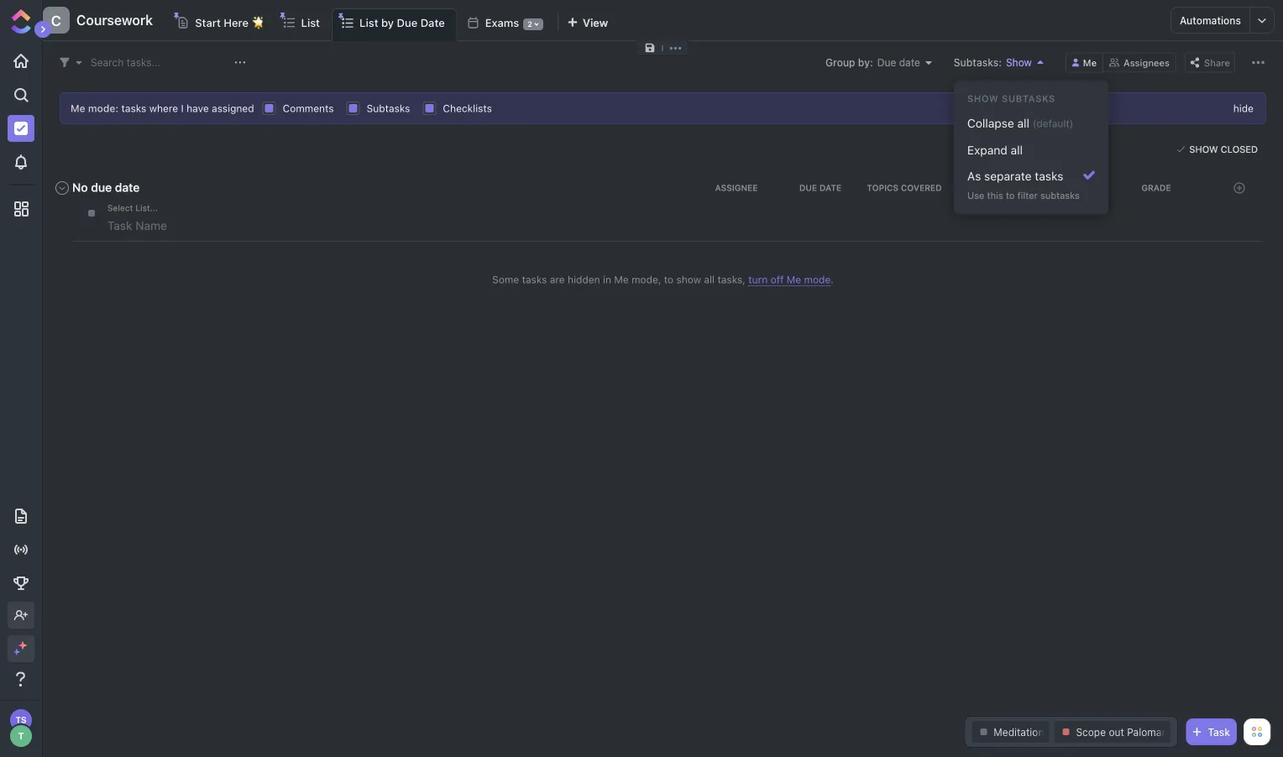 Task type: locate. For each thing, give the bounding box(es) containing it.
tasks up filter on the right
[[1035, 169, 1063, 183]]

0 vertical spatial tasks
[[121, 102, 146, 114]]

coursework button
[[70, 2, 153, 39]]

all up "as separate tasks"
[[1011, 143, 1023, 157]]

1 list from the left
[[301, 16, 320, 29]]

where
[[149, 102, 178, 114]]

share button
[[1185, 52, 1235, 73]]

1 vertical spatial tasks
[[1035, 169, 1063, 183]]

all for collapse
[[1017, 116, 1029, 130]]

2 horizontal spatial me
[[1083, 58, 1097, 68]]

mode
[[804, 274, 831, 286]]

0 vertical spatial me
[[1083, 58, 1097, 68]]

checklists
[[443, 102, 492, 114]]

0 vertical spatial show
[[1006, 57, 1032, 68]]

show left the closed
[[1189, 144, 1218, 155]]

🌟
[[252, 16, 262, 29]]

all for expand
[[1011, 143, 1023, 157]]

all down show subtasks on the top
[[1017, 116, 1029, 130]]

2 horizontal spatial show
[[1189, 144, 1218, 155]]

0 vertical spatial all
[[1017, 116, 1029, 130]]

1 horizontal spatial list
[[359, 16, 378, 29]]

1 vertical spatial all
[[1011, 143, 1023, 157]]

show closed button
[[1173, 141, 1262, 158]]

tasks...
[[127, 57, 161, 68]]

off
[[771, 274, 784, 286]]

tasks for separate
[[1035, 169, 1063, 183]]

coursework
[[76, 12, 153, 28]]

me left mode:
[[71, 102, 85, 114]]

assignees button
[[1103, 52, 1176, 73]]

show closed
[[1189, 144, 1258, 155]]

show up show subtasks on the top
[[1006, 57, 1032, 68]]

list by due date
[[359, 16, 445, 29]]

1 vertical spatial subtasks
[[1040, 190, 1080, 201]]

all inside expand all 'button'
[[1011, 143, 1023, 157]]

subtasks up the collapse all (default)
[[1002, 93, 1055, 104]]

me right "off" on the right of page
[[787, 274, 801, 286]]

1 vertical spatial show
[[967, 93, 999, 104]]

2 list from the left
[[359, 16, 378, 29]]

list by due date link
[[359, 9, 452, 40]]

2 vertical spatial me
[[787, 274, 801, 286]]

to
[[1006, 190, 1015, 201]]

(default)
[[1033, 118, 1074, 129]]

filter
[[1017, 190, 1038, 201]]

me
[[1083, 58, 1097, 68], [71, 102, 85, 114], [787, 274, 801, 286]]

list left by
[[359, 16, 378, 29]]

list right 🌟
[[301, 16, 320, 29]]

exams
[[485, 16, 519, 29]]

share
[[1204, 58, 1230, 68]]

2 vertical spatial show
[[1189, 144, 1218, 155]]

tasks
[[121, 102, 146, 114], [1035, 169, 1063, 183]]

1 vertical spatial me
[[71, 102, 85, 114]]

0 horizontal spatial list
[[301, 16, 320, 29]]

subtasks right filter on the right
[[1040, 190, 1080, 201]]

list inside 'link'
[[301, 16, 320, 29]]

all
[[1017, 116, 1029, 130], [1011, 143, 1023, 157]]

list
[[301, 16, 320, 29], [359, 16, 378, 29]]

0 horizontal spatial show
[[967, 93, 999, 104]]

1 horizontal spatial tasks
[[1035, 169, 1063, 183]]

me left assignees button
[[1083, 58, 1097, 68]]

me inside 'button'
[[1083, 58, 1097, 68]]

due
[[397, 16, 418, 29]]

tasks left where
[[121, 102, 146, 114]]

subtasks:
[[954, 57, 1002, 68]]

me for me mode: tasks where i have assigned
[[71, 102, 85, 114]]

turn
[[748, 274, 768, 286]]

0 horizontal spatial tasks
[[121, 102, 146, 114]]

expand
[[967, 143, 1008, 157]]

subtasks
[[1002, 93, 1055, 104], [1040, 190, 1080, 201]]

subtasks
[[367, 102, 410, 114]]

show
[[1006, 57, 1032, 68], [967, 93, 999, 104], [1189, 144, 1218, 155]]

list for list by due date
[[359, 16, 378, 29]]

0 horizontal spatial me
[[71, 102, 85, 114]]

no
[[72, 181, 88, 194]]

as separate tasks
[[967, 169, 1063, 183]]

show up collapse at the top right
[[967, 93, 999, 104]]

show inside button
[[1189, 144, 1218, 155]]

collapse all (default)
[[967, 116, 1074, 130]]

search
[[91, 57, 124, 68]]

show for show subtasks
[[967, 93, 999, 104]]

subtasks: show
[[954, 57, 1032, 68]]

search tasks...
[[91, 57, 161, 68]]



Task type: describe. For each thing, give the bounding box(es) containing it.
list for list
[[301, 16, 320, 29]]

have
[[187, 102, 209, 114]]

me for me
[[1083, 58, 1097, 68]]

as
[[967, 169, 981, 183]]

Search tasks... text field
[[91, 51, 230, 74]]

start here 🌟
[[195, 16, 262, 29]]

0 vertical spatial subtasks
[[1002, 93, 1055, 104]]

no due date
[[72, 181, 140, 194]]

start here 🌟 link
[[195, 8, 269, 40]]

tasks for mode:
[[121, 102, 146, 114]]

date
[[115, 181, 140, 194]]

due
[[91, 181, 112, 194]]

automations button
[[1171, 8, 1250, 33]]

this
[[987, 190, 1003, 201]]

date
[[420, 16, 445, 29]]

automations
[[1180, 14, 1241, 26]]

Task Name text field
[[107, 211, 1261, 241]]

turn off me mode
[[748, 274, 831, 286]]

i
[[181, 102, 184, 114]]

comments
[[283, 102, 334, 114]]

show subtasks
[[967, 93, 1055, 104]]

use this to filter subtasks
[[967, 190, 1080, 201]]

task
[[1208, 726, 1230, 738]]

me button
[[1065, 52, 1103, 73]]

assignees
[[1124, 58, 1170, 68]]

me mode: tasks where i have assigned
[[71, 102, 254, 114]]

start
[[195, 16, 221, 29]]

closed
[[1221, 144, 1258, 155]]

expand all
[[967, 143, 1023, 157]]

turn off me mode link
[[748, 274, 831, 286]]

separate
[[984, 169, 1032, 183]]

assigned
[[212, 102, 254, 114]]

use
[[967, 190, 984, 201]]

1 horizontal spatial me
[[787, 274, 801, 286]]

show for show closed
[[1189, 144, 1218, 155]]

by
[[381, 16, 394, 29]]

list link
[[301, 8, 327, 40]]

1 horizontal spatial show
[[1006, 57, 1032, 68]]

collapse
[[967, 116, 1014, 130]]

expand all button
[[961, 137, 1102, 164]]

here
[[224, 16, 249, 29]]

mode:
[[88, 102, 119, 114]]

exams link
[[485, 8, 519, 40]]



Task type: vqa. For each thing, say whether or not it's contained in the screenshot.
all within button
yes



